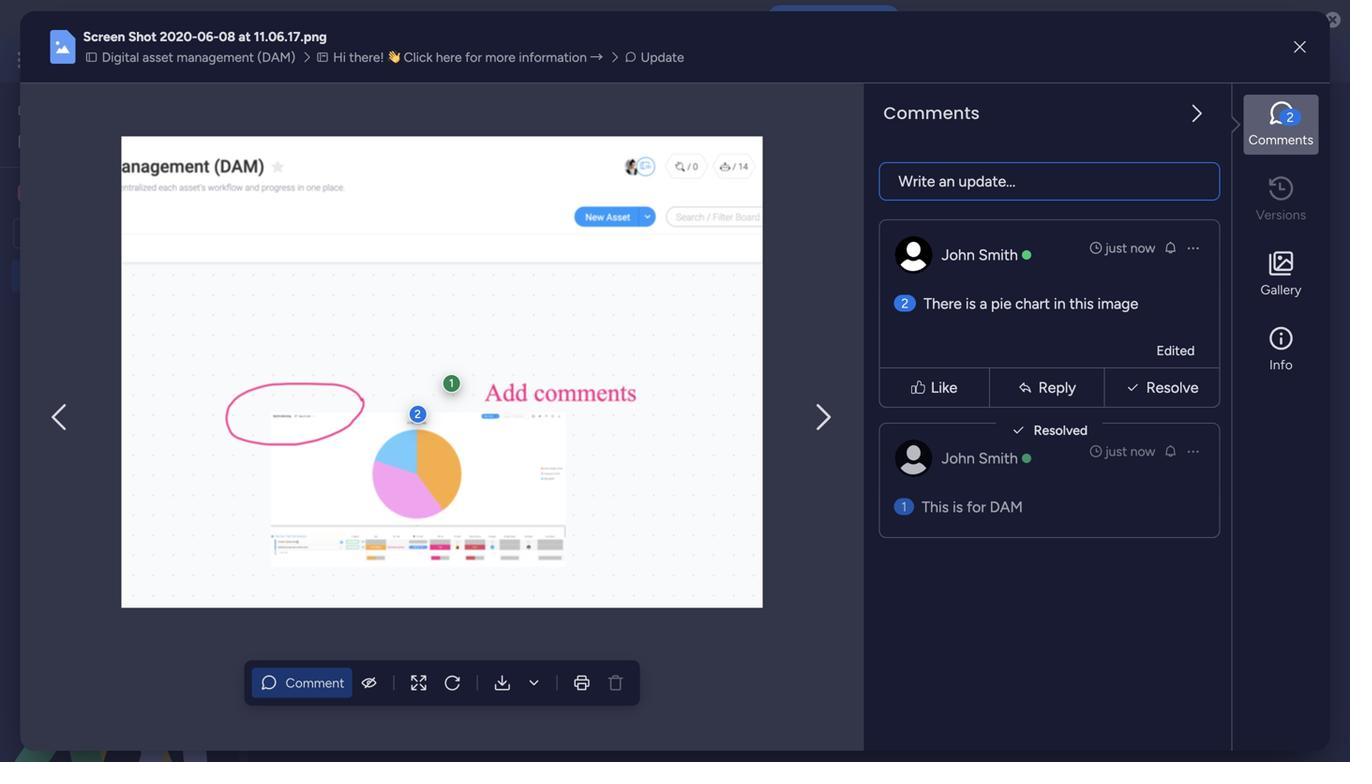 Task type: describe. For each thing, give the bounding box(es) containing it.
06- left 17.51.54.png
[[423, 505, 444, 520]]

enable desktop notifications on this computer
[[450, 10, 752, 27]]

11.08.33.png
[[704, 505, 777, 520]]

now for first just now link from the bottom of the page
[[1131, 444, 1156, 460]]

3
[[360, 311, 367, 327]]

2 v1 from the left
[[582, 462, 596, 478]]

management inside 'digital asset management (dam)' button
[[177, 49, 254, 65]]

john smith link for first just now link from the bottom of the page
[[942, 450, 1018, 468]]

public board image for website homepage redesign
[[20, 331, 38, 349]]

add
[[435, 226, 459, 241]]

plans
[[354, 52, 385, 68]]

this is for dam
[[922, 499, 1023, 516]]

there
[[924, 295, 962, 313]]

2 comments
[[1249, 109, 1314, 148]]

1 horizontal spatial 11.06.17.png
[[929, 505, 1000, 520]]

automate
[[1209, 176, 1268, 192]]

09
[[444, 505, 460, 520]]

creative requests
[[44, 300, 148, 316]]

reminder image for 2nd just now link from the bottom
[[1163, 240, 1178, 255]]

table
[[345, 176, 375, 192]]

learn more about this package of templates here: https://youtu.be/9x6_kyyrn_e
[[287, 142, 762, 158]]

resolve button
[[1109, 372, 1216, 403]]

at up 'digital asset management (dam)' button
[[239, 29, 251, 45]]

update for the left update button
[[324, 529, 368, 545]]

website homepage redesign
[[44, 332, 212, 348]]

comment button
[[252, 668, 352, 698]]

workspace selection element
[[18, 182, 151, 204]]

like button
[[884, 360, 985, 416]]

Search field
[[543, 221, 600, 247]]

homepage
[[95, 332, 158, 348]]

asset inside 'digital asset management (dam)' button
[[142, 49, 173, 65]]

2 horizontal spatial digital
[[285, 97, 379, 139]]

integrate
[[1018, 176, 1072, 192]]

hi
[[333, 49, 346, 65]]

creative assets
[[43, 184, 148, 202]]

resolve
[[1146, 379, 1199, 397]]

enable for enable now!
[[798, 11, 837, 26]]

1 vertical spatial digital asset management (dam)
[[285, 97, 782, 139]]

resolved
[[1034, 423, 1088, 439]]

0 horizontal spatial 1
[[449, 377, 454, 390]]

2 vertical spatial 2
[[415, 407, 421, 421]]

v2 search image
[[529, 223, 543, 244]]

public board image
[[20, 267, 38, 285]]

integrate button
[[986, 164, 1168, 203]]

hi there!   👋  click here for more information  →
[[333, 49, 603, 65]]

arrow down image
[[763, 222, 786, 245]]

→
[[590, 49, 603, 65]]

comment
[[286, 675, 345, 691]]

click
[[404, 49, 433, 65]]

0 horizontal spatial screen shot 2020-06-08 at 11.06.17.png
[[83, 29, 327, 45]]

2 just now link from the top
[[1089, 442, 1156, 461]]

widget
[[462, 226, 503, 241]]

showing
[[306, 311, 357, 327]]

2 horizontal spatial (dam)
[[686, 97, 782, 139]]

c
[[22, 185, 32, 201]]

see
[[328, 52, 350, 68]]

there!
[[349, 49, 384, 65]]

enable now!
[[798, 11, 870, 26]]

invite / 1 button
[[1192, 103, 1285, 133]]

in
[[1054, 295, 1066, 313]]

hi there!   👋  click here for more information  → button
[[314, 47, 609, 68]]

files
[[420, 311, 444, 327]]

👋
[[387, 49, 401, 65]]

at left 11.08.33.png
[[689, 505, 701, 520]]

like
[[931, 379, 958, 397]]

enable now! button
[[767, 5, 901, 33]]

0 vertical spatial more
[[485, 49, 516, 65]]

main table
[[313, 176, 375, 192]]

reply
[[1039, 379, 1076, 397]]

invite
[[1227, 110, 1259, 126]]

digital asset management (dam) button
[[83, 47, 301, 68]]

1 just now link from the top
[[1089, 239, 1156, 258]]

1 horizontal spatial this
[[1070, 295, 1094, 313]]

asset inside list box
[[85, 268, 116, 284]]

dapulse close image
[[1325, 11, 1341, 30]]

image
[[1098, 295, 1139, 313]]

management inside list box
[[119, 268, 196, 284]]

main table button
[[284, 169, 390, 199]]

desktop
[[496, 10, 548, 27]]

update...
[[959, 173, 1016, 191]]

collaborative
[[522, 176, 600, 192]]

new asset button
[[284, 219, 361, 249]]

(dam) inside list box
[[200, 268, 238, 284]]

see plans
[[328, 52, 385, 68]]

work
[[152, 49, 185, 70]]

for inside button
[[465, 49, 482, 65]]

here:
[[549, 142, 578, 158]]

1 horizontal spatial this
[[922, 499, 949, 516]]

1 horizontal spatial for
[[967, 499, 986, 516]]

smith for first just now link from the bottom of the page
[[979, 450, 1018, 468]]

public board image for creative requests
[[20, 299, 38, 317]]

workspace image
[[18, 184, 37, 203]]

online docs button
[[663, 169, 763, 199]]

2 inside 2 comments
[[1287, 109, 1294, 125]]

on
[[637, 10, 656, 27]]

1 horizontal spatial screen shot 2020-06-08 at 11.06.17.png
[[760, 505, 1000, 520]]

pie
[[991, 295, 1012, 313]]

website
[[44, 332, 92, 348]]

06- left 11.08.33.png
[[648, 505, 669, 520]]

a
[[980, 295, 988, 313]]

shot right 17.51.54.png
[[579, 505, 607, 520]]

edited
[[1157, 343, 1195, 359]]

learn
[[287, 142, 319, 158]]



Task type: locate. For each thing, give the bounding box(es) containing it.
digital asset management (dam) inside button
[[102, 49, 296, 65]]

1 options image from the top
[[1186, 241, 1201, 256]]

v1 up screen shot 2020-06-08 at 11.08.33.png
[[582, 462, 596, 478]]

9
[[409, 311, 417, 327]]

john smith image
[[1298, 45, 1328, 75]]

monday
[[83, 49, 148, 70]]

1 vertical spatial john
[[942, 450, 975, 468]]

0 vertical spatial screen shot 2020-06-08 at 11.06.17.png
[[83, 29, 327, 45]]

public board image
[[20, 299, 38, 317], [20, 331, 38, 349]]

asset inside new asset button
[[322, 226, 353, 242]]

main
[[313, 176, 341, 192]]

digital asset management (dam) inside list box
[[44, 268, 238, 284]]

1
[[1271, 110, 1276, 126], [449, 377, 454, 390], [902, 499, 907, 515]]

just now down resolve 'button'
[[1105, 444, 1156, 460]]

0 vertical spatial 1
[[1271, 110, 1276, 126]]

enable inside button
[[798, 11, 837, 26]]

this inside button
[[394, 142, 415, 158]]

2020-
[[160, 29, 197, 45], [385, 505, 423, 520], [611, 505, 648, 520], [836, 505, 873, 520]]

1 vertical spatial this
[[922, 499, 949, 516]]

update for right update button
[[641, 49, 684, 65]]

write an update...
[[899, 173, 1016, 191]]

1 john smith link from the top
[[942, 246, 1018, 264]]

0 horizontal spatial 2
[[415, 407, 421, 421]]

0 horizontal spatial update button
[[306, 527, 374, 547]]

now for 2nd just now link from the bottom
[[1131, 240, 1156, 256]]

smith for 2nd just now link from the bottom
[[979, 246, 1018, 264]]

1 reminder image from the top
[[1163, 240, 1178, 255]]

smith
[[979, 246, 1018, 264], [979, 450, 1018, 468]]

whiteboard
[[603, 176, 672, 192]]

redesign
[[161, 332, 212, 348]]

just now link down resolve 'button'
[[1089, 442, 1156, 461]]

0 vertical spatial 11.06.17.png
[[254, 29, 327, 45]]

0 vertical spatial this
[[394, 142, 415, 158]]

now up image
[[1131, 240, 1156, 256]]

more down 'desktop'
[[485, 49, 516, 65]]

digital asset management (dam)
[[102, 49, 296, 65], [285, 97, 782, 139], [44, 268, 238, 284]]

2 vertical spatial (dam)
[[200, 268, 238, 284]]

2 horizontal spatial 08
[[894, 505, 911, 520]]

0 horizontal spatial comments
[[884, 101, 980, 125]]

1 v1 from the left
[[357, 462, 371, 478]]

2 vertical spatial digital
[[44, 268, 81, 284]]

1 horizontal spatial enable
[[798, 11, 837, 26]]

1 vertical spatial just now
[[1105, 444, 1156, 460]]

1 smith from the top
[[979, 246, 1018, 264]]

now
[[1131, 240, 1156, 256], [1131, 444, 1156, 460]]

gallery layout group
[[1004, 271, 1076, 301]]

online
[[678, 176, 715, 192]]

0 vertical spatial of
[[471, 142, 484, 158]]

write
[[899, 173, 935, 191]]

0 horizontal spatial this
[[659, 10, 685, 27]]

select product image
[[17, 51, 36, 69]]

this right the about
[[394, 142, 415, 158]]

(dam) up docs
[[686, 97, 782, 139]]

this right in
[[1070, 295, 1094, 313]]

just now link
[[1089, 239, 1156, 258], [1089, 442, 1156, 461]]

john smith up this is for dam
[[942, 450, 1018, 468]]

automate button
[[1175, 169, 1275, 199]]

about
[[356, 142, 391, 158]]

digital inside list box
[[44, 268, 81, 284]]

1 horizontal spatial update button
[[531, 527, 599, 547]]

of left 9
[[394, 311, 406, 327]]

1 john from the top
[[942, 246, 975, 264]]

creative for creative assets
[[43, 184, 101, 202]]

1 horizontal spatial download image
[[1091, 277, 1109, 295]]

smith up dam
[[979, 450, 1018, 468]]

1 vertical spatial screen shot 2020-06-08 at 11.06.17.png
[[760, 505, 1000, 520]]

screen
[[83, 29, 125, 45], [309, 505, 351, 520], [535, 505, 576, 520], [760, 505, 801, 520]]

1 vertical spatial for
[[967, 499, 986, 516]]

06-
[[197, 29, 219, 45], [423, 505, 444, 520], [648, 505, 669, 520], [873, 505, 894, 520]]

17.51.54.png
[[478, 505, 551, 520]]

2 horizontal spatial 1
[[1271, 110, 1276, 126]]

1 vertical spatial digital
[[285, 97, 379, 139]]

info button
[[1244, 320, 1319, 380]]

update down 17.51.54.png
[[550, 529, 593, 545]]

at left dam
[[914, 505, 926, 520]]

package
[[418, 142, 468, 158]]

john smith link
[[942, 246, 1018, 264], [942, 450, 1018, 468]]

chart
[[1015, 295, 1050, 313]]

is left the a
[[966, 295, 976, 313]]

list box
[[0, 256, 239, 609]]

1 john smith from the top
[[942, 246, 1018, 264]]

2 options image from the top
[[1186, 444, 1201, 459]]

06- up 'digital asset management (dam)' button
[[197, 29, 219, 45]]

dam
[[990, 499, 1023, 516]]

2 public board image from the top
[[20, 331, 38, 349]]

08 left 11.08.33.png
[[669, 505, 685, 520]]

digital inside button
[[102, 49, 139, 65]]

(dam) left see
[[257, 49, 296, 65]]

person
[[640, 226, 680, 242]]

0 horizontal spatial for
[[465, 49, 482, 65]]

person button
[[610, 219, 691, 249]]

lottie animation element
[[0, 573, 239, 762]]

0 vertical spatial 2
[[1287, 109, 1294, 125]]

2 john smith from the top
[[942, 450, 1018, 468]]

public board image left website
[[20, 331, 38, 349]]

this
[[659, 10, 685, 27], [922, 499, 949, 516]]

0 vertical spatial just
[[1105, 240, 1127, 256]]

0 vertical spatial john smith
[[942, 246, 1018, 264]]

options image for reminder image corresponding to first just now link from the bottom of the page
[[1186, 444, 1201, 459]]

creative for creative requests
[[44, 300, 94, 316]]

1 vertical spatial options image
[[1186, 444, 1201, 459]]

gallery button
[[1244, 245, 1319, 305]]

collaborative whiteboard button
[[508, 169, 672, 199]]

options image
[[1186, 241, 1201, 256], [1186, 444, 1201, 459]]

screen shot 2020-06-08 at 11.08.33.png
[[535, 505, 777, 520]]

11.06.17.png
[[254, 29, 327, 45], [929, 505, 1000, 520]]

0 vertical spatial download image
[[1091, 277, 1109, 295]]

info
[[1270, 357, 1293, 373]]

1 vertical spatial of
[[394, 311, 406, 327]]

1 vertical spatial public board image
[[20, 331, 38, 349]]

0 vertical spatial creative
[[43, 184, 101, 202]]

just now up image
[[1105, 240, 1156, 256]]

smith up pie
[[979, 246, 1018, 264]]

06- left this is for dam
[[873, 505, 894, 520]]

0 vertical spatial just now
[[1105, 240, 1156, 256]]

lottie animation image
[[0, 573, 239, 762]]

1 vertical spatial is
[[953, 499, 963, 516]]

0 vertical spatial comments
[[884, 101, 980, 125]]

1 public board image from the top
[[20, 299, 38, 317]]

shot left '09'
[[354, 505, 382, 520]]

here
[[436, 49, 462, 65]]

1 horizontal spatial update
[[550, 529, 593, 545]]

reminder image for first just now link from the bottom of the page
[[1163, 444, 1178, 459]]

options image for 2nd just now link from the bottom reminder image
[[1186, 241, 1201, 256]]

at
[[239, 29, 251, 45], [463, 505, 475, 520], [689, 505, 701, 520], [914, 505, 926, 520]]

2 just from the top
[[1105, 444, 1127, 460]]

1 enable from the left
[[450, 10, 492, 27]]

an
[[939, 173, 955, 191]]

0 vertical spatial for
[[465, 49, 482, 65]]

0 vertical spatial digital
[[102, 49, 139, 65]]

enable for enable desktop notifications on this computer
[[450, 10, 492, 27]]

comments
[[884, 101, 980, 125], [1249, 132, 1314, 148]]

2 horizontal spatial 2
[[1287, 109, 1294, 125]]

2 john smith link from the top
[[942, 450, 1018, 468]]

2 just now from the top
[[1105, 444, 1156, 460]]

0 horizontal spatial v1
[[357, 462, 371, 478]]

computer
[[688, 10, 752, 27]]

more up main table button
[[323, 142, 353, 158]]

now down resolve 'button'
[[1131, 444, 1156, 460]]

0 vertical spatial options image
[[1186, 241, 1201, 256]]

john smith link up the a
[[942, 246, 1018, 264]]

1 horizontal spatial 1
[[902, 499, 907, 515]]

1 horizontal spatial 08
[[669, 505, 685, 520]]

2 horizontal spatial update button
[[622, 47, 690, 68]]

1 horizontal spatial more
[[485, 49, 516, 65]]

1 vertical spatial john smith link
[[942, 450, 1018, 468]]

update down the screen shot 2020-06-09 at 17.51.54.png
[[324, 529, 368, 545]]

(dam) up redesign on the left of page
[[200, 268, 238, 284]]

2 reminder image from the top
[[1163, 444, 1178, 459]]

reminder image
[[1163, 240, 1178, 255], [1163, 444, 1178, 459]]

2
[[1287, 109, 1294, 125], [902, 296, 909, 312], [415, 407, 421, 421]]

john up this is for dam
[[942, 450, 975, 468]]

0 vertical spatial john
[[942, 246, 975, 264]]

None search field
[[306, 271, 476, 301]]

notifications
[[552, 10, 634, 27]]

2 john from the top
[[942, 450, 975, 468]]

1 vertical spatial smith
[[979, 450, 1018, 468]]

just down resolve 'button'
[[1105, 444, 1127, 460]]

john smith
[[942, 246, 1018, 264], [942, 450, 1018, 468]]

for left dam
[[967, 499, 986, 516]]

comments up write
[[884, 101, 980, 125]]

showing 3 out of 9 files
[[306, 311, 444, 327]]

angle down image
[[370, 227, 379, 241]]

1 vertical spatial more
[[323, 142, 353, 158]]

options image down resolve
[[1186, 444, 1201, 459]]

of right "package"
[[471, 142, 484, 158]]

update down on
[[641, 49, 684, 65]]

1 vertical spatial just
[[1105, 444, 1127, 460]]

just now link up image
[[1089, 239, 1156, 258]]

john smith up the a
[[942, 246, 1018, 264]]

is for there
[[966, 295, 976, 313]]

Digital asset management (DAM) field
[[280, 97, 787, 139]]

2 enable from the left
[[798, 11, 837, 26]]

2 vertical spatial digital asset management (dam)
[[44, 268, 238, 284]]

john up there
[[942, 246, 975, 264]]

public board image down public board image
[[20, 299, 38, 317]]

1 horizontal spatial is
[[966, 295, 976, 313]]

0 horizontal spatial more
[[323, 142, 353, 158]]

options image down the automate button
[[1186, 241, 1201, 256]]

more
[[485, 49, 516, 65], [323, 142, 353, 158]]

this left dam
[[922, 499, 949, 516]]

john smith link up this is for dam
[[942, 450, 1018, 468]]

0 horizontal spatial this
[[394, 142, 415, 158]]

update button
[[622, 47, 690, 68], [306, 527, 374, 547], [531, 527, 599, 547]]

at right '09'
[[463, 505, 475, 520]]

is left dam
[[953, 499, 963, 516]]

reminder image down resolve
[[1163, 444, 1178, 459]]

there is a pie chart in this image
[[924, 295, 1139, 313]]

0 horizontal spatial 08
[[219, 29, 235, 45]]

1 just from the top
[[1105, 240, 1127, 256]]

0 vertical spatial this
[[659, 10, 685, 27]]

creative right workspace icon
[[43, 184, 101, 202]]

add widget
[[435, 226, 503, 241]]

this right on
[[659, 10, 685, 27]]

shot right 11.08.33.png
[[804, 505, 832, 520]]

1 vertical spatial (dam)
[[686, 97, 782, 139]]

john for 2nd just now link from the bottom
[[942, 246, 975, 264]]

0 vertical spatial (dam)
[[257, 49, 296, 65]]

learn more about this package of templates here: https://youtu.be/9x6_kyyrn_e button
[[284, 139, 830, 161]]

creative inside list box
[[44, 300, 94, 316]]

of
[[471, 142, 484, 158], [394, 311, 406, 327]]

filter
[[727, 226, 756, 242]]

option
[[0, 259, 239, 263]]

0 vertical spatial reminder image
[[1163, 240, 1178, 255]]

0 vertical spatial public board image
[[20, 299, 38, 317]]

0 vertical spatial just now link
[[1089, 239, 1156, 258]]

templates
[[487, 142, 546, 158]]

0 vertical spatial now
[[1131, 240, 1156, 256]]

1 vertical spatial now
[[1131, 444, 1156, 460]]

1 vertical spatial creative
[[44, 300, 94, 316]]

0 horizontal spatial update
[[324, 529, 368, 545]]

0 horizontal spatial (dam)
[[200, 268, 238, 284]]

1 vertical spatial this
[[1070, 295, 1094, 313]]

download image
[[1091, 277, 1109, 295], [525, 674, 543, 692]]

add widget button
[[400, 218, 512, 249]]

john for first just now link from the bottom of the page
[[942, 450, 975, 468]]

reminder image down the automate button
[[1163, 240, 1178, 255]]

1 horizontal spatial 2
[[902, 296, 909, 312]]

v1 up the screen shot 2020-06-09 at 17.51.54.png
[[357, 462, 371, 478]]

0 vertical spatial digital asset management (dam)
[[102, 49, 296, 65]]

0 horizontal spatial download image
[[525, 674, 543, 692]]

gallery
[[1261, 282, 1302, 298]]

john smith link for 2nd just now link from the bottom
[[942, 246, 1018, 264]]

1 vertical spatial 11.06.17.png
[[929, 505, 1000, 520]]

now!
[[840, 11, 870, 26]]

enable left the now!
[[798, 11, 837, 26]]

out
[[371, 311, 390, 327]]

1 horizontal spatial digital
[[102, 49, 139, 65]]

collaborative whiteboard online docs
[[522, 176, 749, 192]]

1 vertical spatial download image
[[525, 674, 543, 692]]

shot up work on the left of the page
[[128, 29, 157, 45]]

digital
[[102, 49, 139, 65], [285, 97, 379, 139], [44, 268, 81, 284]]

asset
[[142, 49, 173, 65], [386, 97, 466, 139], [322, 226, 353, 242], [85, 268, 116, 284]]

08 left this is for dam
[[894, 505, 911, 520]]

screen shot 2020-06-09 at 17.51.54.png
[[309, 505, 551, 520]]

0 horizontal spatial of
[[394, 311, 406, 327]]

requests
[[97, 300, 148, 316]]

reply button
[[994, 372, 1101, 403]]

1 vertical spatial reminder image
[[1163, 444, 1178, 459]]

2 smith from the top
[[979, 450, 1018, 468]]

0 horizontal spatial 11.06.17.png
[[254, 29, 327, 45]]

for right here
[[465, 49, 482, 65]]

Search in workspace field
[[39, 223, 157, 244]]

add view image
[[861, 177, 869, 191]]

1 vertical spatial 1
[[449, 377, 454, 390]]

comments down '/' at the top of the page
[[1249, 132, 1314, 148]]

list box containing digital asset management (dam)
[[0, 256, 239, 609]]

creative inside workspace selection element
[[43, 184, 101, 202]]

0 vertical spatial smith
[[979, 246, 1018, 264]]

digital right public board image
[[44, 268, 81, 284]]

assets
[[105, 184, 148, 202]]

this
[[394, 142, 415, 158], [1070, 295, 1094, 313]]

new asset
[[292, 226, 353, 242]]

0 vertical spatial john smith link
[[942, 246, 1018, 264]]

0 horizontal spatial digital
[[44, 268, 81, 284]]

enable up hi there!   👋  click here for more information  → on the top
[[450, 10, 492, 27]]

08
[[219, 29, 235, 45], [669, 505, 685, 520], [894, 505, 911, 520]]

1 horizontal spatial (dam)
[[257, 49, 296, 65]]

invite / 1
[[1227, 110, 1276, 126]]

digital left work on the left of the page
[[102, 49, 139, 65]]

1 horizontal spatial comments
[[1249, 132, 1314, 148]]

Search for files search field
[[306, 271, 476, 301]]

of inside button
[[471, 142, 484, 158]]

update for the middle update button
[[550, 529, 593, 545]]

is for this
[[953, 499, 963, 516]]

1 horizontal spatial v1
[[582, 462, 596, 478]]

is
[[966, 295, 976, 313], [953, 499, 963, 516]]

08 up 'digital asset management (dam)' button
[[219, 29, 235, 45]]

1 vertical spatial comments
[[1249, 132, 1314, 148]]

see plans button
[[303, 46, 393, 74]]

1 vertical spatial 2
[[902, 296, 909, 312]]

management
[[189, 49, 291, 70], [177, 49, 254, 65], [473, 97, 679, 139], [119, 268, 196, 284]]

1 just now from the top
[[1105, 240, 1156, 256]]

1 vertical spatial john smith
[[942, 450, 1018, 468]]

digital up learn
[[285, 97, 379, 139]]

0 horizontal spatial is
[[953, 499, 963, 516]]

write an update... button
[[879, 162, 1220, 201]]

v1
[[357, 462, 371, 478], [582, 462, 596, 478]]

creative up website
[[44, 300, 94, 316]]

2 vertical spatial 1
[[902, 499, 907, 515]]

0 horizontal spatial enable
[[450, 10, 492, 27]]

just up image
[[1105, 240, 1127, 256]]

2 now from the top
[[1131, 444, 1156, 460]]

1 inside button
[[1271, 110, 1276, 126]]

1 now from the top
[[1131, 240, 1156, 256]]

docs
[[719, 176, 749, 192]]

1 vertical spatial just now link
[[1089, 442, 1156, 461]]

0 vertical spatial is
[[966, 295, 976, 313]]

(dam) inside button
[[257, 49, 296, 65]]

filter button
[[697, 219, 786, 249]]



Task type: vqa. For each thing, say whether or not it's contained in the screenshot.
the bottom "first"
no



